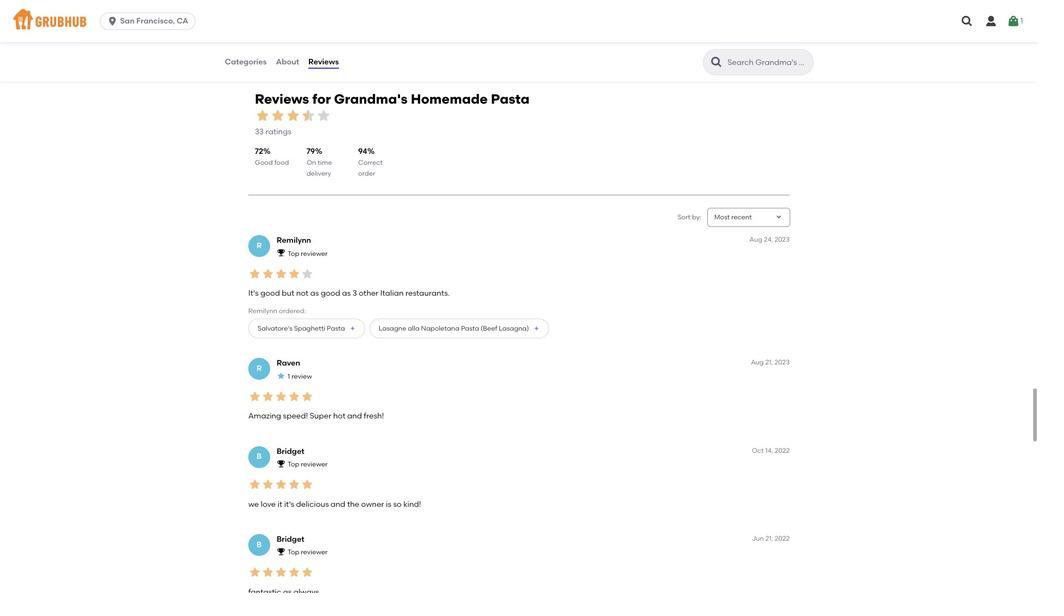 Task type: describe. For each thing, give the bounding box(es) containing it.
0 horizontal spatial pasta
[[327, 325, 345, 332]]

79
[[307, 147, 315, 156]]

delivery
[[307, 170, 331, 178]]

search icon image
[[710, 56, 723, 69]]

3
[[353, 289, 357, 298]]

categories
[[225, 57, 267, 67]]

24,
[[764, 236, 773, 243]]

salvatore's spaghetti pasta
[[258, 325, 345, 332]]

on
[[307, 159, 316, 166]]

restaurants.
[[405, 289, 450, 298]]

1 good from the left
[[260, 289, 280, 298]]

1 for 1
[[1020, 16, 1023, 26]]

21, for bridget
[[766, 535, 773, 542]]

94 correct order
[[358, 147, 383, 178]]

top reviewer for as
[[288, 250, 328, 257]]

reviewer for as
[[301, 250, 328, 257]]

72
[[255, 147, 263, 156]]

correct
[[358, 159, 383, 166]]

trophy icon image for it
[[277, 460, 285, 468]]

san francisco, ca
[[120, 16, 188, 26]]

oct
[[752, 447, 764, 454]]

caret down icon image
[[775, 213, 783, 222]]

super
[[310, 412, 331, 421]]

aug 21, 2023
[[751, 359, 790, 366]]

not
[[296, 289, 308, 298]]

3 trophy icon image from the top
[[277, 548, 285, 556]]

raven
[[277, 359, 300, 368]]

33 ratings
[[255, 127, 291, 136]]

amazing
[[248, 412, 281, 421]]

main navigation navigation
[[0, 0, 1038, 43]]

3 reviewer from the top
[[301, 549, 328, 556]]

most recent
[[714, 213, 752, 221]]

b for jun 21, 2022
[[257, 540, 262, 549]]

1 horizontal spatial pasta
[[461, 325, 479, 332]]

2022 for oct 14, 2022
[[775, 447, 790, 454]]

categories button
[[224, 43, 267, 82]]

francisco,
[[136, 16, 175, 26]]

about
[[276, 57, 299, 67]]

lasagna)
[[499, 325, 529, 332]]

reviews for grandma's homemade pasta
[[255, 91, 529, 107]]

it's
[[284, 500, 294, 509]]

by:
[[692, 213, 701, 221]]

remilynn for remilynn ordered:
[[248, 307, 277, 315]]

jun 21, 2022
[[752, 535, 790, 542]]

Search Grandma's Homemade Pasta search field
[[726, 57, 810, 68]]

svg image
[[107, 16, 118, 27]]

owner
[[361, 500, 384, 509]]

trophy icon image for but
[[277, 248, 285, 257]]

remilynn for remilynn
[[277, 236, 311, 245]]

lasagne alla napoletana pasta (beef lasagna) button
[[370, 319, 549, 339]]

2 as from the left
[[342, 289, 351, 298]]

alla
[[408, 325, 420, 332]]

b for oct 14, 2022
[[257, 452, 262, 461]]

grandma's
[[334, 91, 408, 107]]

is
[[386, 500, 391, 509]]

it's
[[248, 289, 259, 298]]

aug for it's good but not as good as 3 other italian restaurants.
[[750, 236, 762, 243]]

r for remilynn
[[257, 241, 262, 250]]

1 button
[[1007, 11, 1023, 31]]

3 top from the top
[[288, 549, 299, 556]]

top for it's
[[288, 461, 299, 468]]

it
[[278, 500, 282, 509]]

top for not
[[288, 250, 299, 257]]

3 top reviewer from the top
[[288, 549, 328, 556]]

for
[[312, 91, 331, 107]]

2022 for jun 21, 2022
[[775, 535, 790, 542]]

21, for raven
[[765, 359, 773, 366]]

other
[[359, 289, 379, 298]]

1 vertical spatial and
[[331, 500, 345, 509]]

2 svg image from the left
[[985, 15, 998, 28]]

plus icon image for lasagne alla napoletana pasta (beef lasagna)
[[533, 326, 540, 332]]

ca
[[177, 16, 188, 26]]

so
[[393, 500, 402, 509]]



Task type: vqa. For each thing, say whether or not it's contained in the screenshot.
"2023" corresponding to Amazing speed! Super hot and fresh!
yes



Task type: locate. For each thing, give the bounding box(es) containing it.
bridget for oct 14, 2022
[[277, 447, 304, 456]]

san francisco, ca button
[[100, 13, 200, 30]]

1 inside button
[[1020, 16, 1023, 26]]

1 21, from the top
[[765, 359, 773, 366]]

reviewer down delicious on the bottom left
[[301, 549, 328, 556]]

r for raven
[[257, 364, 262, 373]]

1 horizontal spatial svg image
[[985, 15, 998, 28]]

1 vertical spatial top
[[288, 461, 299, 468]]

b down amazing
[[257, 452, 262, 461]]

lasagne
[[379, 325, 406, 332]]

1 review
[[288, 373, 312, 380]]

1 bridget from the top
[[277, 447, 304, 456]]

as left 3
[[342, 289, 351, 298]]

1 vertical spatial r
[[257, 364, 262, 373]]

plus icon image inside salvatore's spaghetti pasta button
[[349, 326, 356, 332]]

love
[[261, 500, 276, 509]]

1 vertical spatial trophy icon image
[[277, 460, 285, 468]]

good
[[255, 159, 273, 166]]

oct 14, 2022
[[752, 447, 790, 454]]

0 vertical spatial reviewer
[[301, 250, 328, 257]]

0 vertical spatial bridget
[[277, 447, 304, 456]]

reviewer up delicious on the bottom left
[[301, 461, 328, 468]]

0 vertical spatial and
[[347, 412, 362, 421]]

1 vertical spatial bridget
[[277, 535, 304, 544]]

0 vertical spatial 2022
[[775, 447, 790, 454]]

1 vertical spatial reviews
[[255, 91, 309, 107]]

1 horizontal spatial as
[[342, 289, 351, 298]]

b
[[257, 452, 262, 461], [257, 540, 262, 549]]

1 horizontal spatial good
[[321, 289, 340, 298]]

most
[[714, 213, 730, 221]]

2 trophy icon image from the top
[[277, 460, 285, 468]]

2 plus icon image from the left
[[533, 326, 540, 332]]

2022
[[775, 447, 790, 454], [775, 535, 790, 542]]

svg image
[[961, 15, 974, 28], [985, 15, 998, 28], [1007, 15, 1020, 28]]

1 as from the left
[[310, 289, 319, 298]]

2 r from the top
[[257, 364, 262, 373]]

0 vertical spatial b
[[257, 452, 262, 461]]

salvatore's
[[258, 325, 292, 332]]

0 vertical spatial top
[[288, 250, 299, 257]]

1 2023 from the top
[[775, 236, 790, 243]]

trophy icon image up but on the left
[[277, 248, 285, 257]]

2022 right 14, at bottom right
[[775, 447, 790, 454]]

it's good but not as good as 3 other italian restaurants.
[[248, 289, 450, 298]]

napoletana
[[421, 325, 459, 332]]

2 bridget from the top
[[277, 535, 304, 544]]

amazing speed! super hot and fresh!
[[248, 412, 384, 421]]

0 vertical spatial 1
[[1020, 16, 1023, 26]]

as right "not"
[[310, 289, 319, 298]]

ratings
[[266, 127, 291, 136]]

2023
[[775, 236, 790, 243], [775, 359, 790, 366]]

r left raven
[[257, 364, 262, 373]]

spaghetti
[[294, 325, 325, 332]]

1
[[1020, 16, 1023, 26], [288, 373, 290, 380]]

star icon image
[[255, 108, 270, 123], [270, 108, 285, 123], [285, 108, 301, 123], [301, 108, 316, 123], [301, 108, 316, 123], [316, 108, 331, 123], [248, 267, 261, 280], [261, 267, 275, 280], [275, 267, 288, 280], [288, 267, 301, 280], [301, 267, 314, 280], [277, 372, 285, 380], [248, 390, 261, 403], [261, 390, 275, 403], [275, 390, 288, 403], [288, 390, 301, 403], [301, 390, 314, 403], [248, 478, 261, 491], [261, 478, 275, 491], [275, 478, 288, 491], [288, 478, 301, 491], [301, 478, 314, 491], [248, 566, 261, 579], [261, 566, 275, 579], [275, 566, 288, 579], [288, 566, 301, 579], [301, 566, 314, 579]]

top reviewer
[[288, 250, 328, 257], [288, 461, 328, 468], [288, 549, 328, 556]]

1 vertical spatial remilynn
[[248, 307, 277, 315]]

2 21, from the top
[[766, 535, 773, 542]]

kind!
[[403, 500, 421, 509]]

reviews
[[308, 57, 339, 67], [255, 91, 309, 107]]

2 good from the left
[[321, 289, 340, 298]]

2 b from the top
[[257, 540, 262, 549]]

aug
[[750, 236, 762, 243], [751, 359, 764, 366]]

2 vertical spatial top
[[288, 549, 299, 556]]

plus icon image
[[349, 326, 356, 332], [533, 326, 540, 332]]

r
[[257, 241, 262, 250], [257, 364, 262, 373]]

reviews for reviews for grandma's homemade pasta
[[255, 91, 309, 107]]

top up but on the left
[[288, 250, 299, 257]]

about button
[[275, 43, 300, 82]]

72 good food
[[255, 147, 289, 166]]

1 b from the top
[[257, 452, 262, 461]]

order
[[358, 170, 375, 178]]

top down it's
[[288, 549, 299, 556]]

1 reviewer from the top
[[301, 250, 328, 257]]

jun
[[752, 535, 764, 542]]

top reviewer up "not"
[[288, 250, 328, 257]]

homemade
[[411, 91, 488, 107]]

0 horizontal spatial plus icon image
[[349, 326, 356, 332]]

bridget down 'speed!'
[[277, 447, 304, 456]]

and right hot
[[347, 412, 362, 421]]

1 r from the top
[[257, 241, 262, 250]]

0 horizontal spatial svg image
[[961, 15, 974, 28]]

reviews right the about
[[308, 57, 339, 67]]

1 vertical spatial b
[[257, 540, 262, 549]]

good left 3
[[321, 289, 340, 298]]

lasagne alla napoletana pasta (beef lasagna)
[[379, 325, 529, 332]]

bridget
[[277, 447, 304, 456], [277, 535, 304, 544]]

and left the
[[331, 500, 345, 509]]

reviews up ratings at the left
[[255, 91, 309, 107]]

0 vertical spatial 2023
[[775, 236, 790, 243]]

we
[[248, 500, 259, 509]]

1 horizontal spatial plus icon image
[[533, 326, 540, 332]]

reviews button
[[308, 43, 339, 82]]

remilynn down it's
[[248, 307, 277, 315]]

1 top reviewer from the top
[[288, 250, 328, 257]]

ordered:
[[279, 307, 306, 315]]

we love it it's delicious and the owner is so kind!
[[248, 500, 421, 509]]

trophy icon image down it
[[277, 548, 285, 556]]

0 horizontal spatial good
[[260, 289, 280, 298]]

1 vertical spatial 2023
[[775, 359, 790, 366]]

hot
[[333, 412, 345, 421]]

2 horizontal spatial pasta
[[491, 91, 529, 107]]

1 trophy icon image from the top
[[277, 248, 285, 257]]

79 on time delivery
[[307, 147, 332, 178]]

bridget down it's
[[277, 535, 304, 544]]

the
[[347, 500, 359, 509]]

0 vertical spatial r
[[257, 241, 262, 250]]

svg image inside 1 button
[[1007, 15, 1020, 28]]

1 vertical spatial 1
[[288, 373, 290, 380]]

1 vertical spatial 2022
[[775, 535, 790, 542]]

plus icon image inside lasagne alla napoletana pasta (beef lasagna) button
[[533, 326, 540, 332]]

0 vertical spatial remilynn
[[277, 236, 311, 245]]

italian
[[380, 289, 404, 298]]

1 svg image from the left
[[961, 15, 974, 28]]

remilynn
[[277, 236, 311, 245], [248, 307, 277, 315]]

2023 for amazing speed! super hot and fresh!
[[775, 359, 790, 366]]

sort
[[678, 213, 690, 221]]

plus icon image right lasagna)
[[533, 326, 540, 332]]

1 horizontal spatial and
[[347, 412, 362, 421]]

1 for 1 review
[[288, 373, 290, 380]]

1 vertical spatial 21,
[[766, 535, 773, 542]]

r up it's
[[257, 241, 262, 250]]

2 vertical spatial reviewer
[[301, 549, 328, 556]]

2 vertical spatial trophy icon image
[[277, 548, 285, 556]]

2023 for it's good but not as good as 3 other italian restaurants.
[[775, 236, 790, 243]]

as
[[310, 289, 319, 298], [342, 289, 351, 298]]

1 2022 from the top
[[775, 447, 790, 454]]

1 vertical spatial reviewer
[[301, 461, 328, 468]]

sort by:
[[678, 213, 701, 221]]

0 vertical spatial trophy icon image
[[277, 248, 285, 257]]

0 horizontal spatial and
[[331, 500, 345, 509]]

2 2023 from the top
[[775, 359, 790, 366]]

0 vertical spatial 21,
[[765, 359, 773, 366]]

fresh!
[[364, 412, 384, 421]]

(beef
[[481, 325, 497, 332]]

san
[[120, 16, 134, 26]]

2 vertical spatial top reviewer
[[288, 549, 328, 556]]

0 horizontal spatial 1
[[288, 373, 290, 380]]

2022 right jun at right bottom
[[775, 535, 790, 542]]

and
[[347, 412, 362, 421], [331, 500, 345, 509]]

speed!
[[283, 412, 308, 421]]

2 top from the top
[[288, 461, 299, 468]]

trophy icon image
[[277, 248, 285, 257], [277, 460, 285, 468], [277, 548, 285, 556]]

reviewer for delicious
[[301, 461, 328, 468]]

1 vertical spatial aug
[[751, 359, 764, 366]]

1 plus icon image from the left
[[349, 326, 356, 332]]

review
[[292, 373, 312, 380]]

reviews for reviews
[[308, 57, 339, 67]]

Sort by: field
[[714, 213, 752, 222]]

reviewer up "not"
[[301, 250, 328, 257]]

b down we
[[257, 540, 262, 549]]

top reviewer for delicious
[[288, 461, 328, 468]]

aug 24, 2023
[[750, 236, 790, 243]]

top
[[288, 250, 299, 257], [288, 461, 299, 468], [288, 549, 299, 556]]

time
[[318, 159, 332, 166]]

delicious
[[296, 500, 329, 509]]

good
[[260, 289, 280, 298], [321, 289, 340, 298]]

2 2022 from the top
[[775, 535, 790, 542]]

1 vertical spatial top reviewer
[[288, 461, 328, 468]]

food
[[274, 159, 289, 166]]

but
[[282, 289, 294, 298]]

reviewer
[[301, 250, 328, 257], [301, 461, 328, 468], [301, 549, 328, 556]]

top reviewer up delicious on the bottom left
[[288, 461, 328, 468]]

1 top from the top
[[288, 250, 299, 257]]

94
[[358, 147, 367, 156]]

0 vertical spatial reviews
[[308, 57, 339, 67]]

top reviewer down delicious on the bottom left
[[288, 549, 328, 556]]

bridget for jun 21, 2022
[[277, 535, 304, 544]]

33
[[255, 127, 264, 136]]

aug for amazing speed! super hot and fresh!
[[751, 359, 764, 366]]

0 vertical spatial top reviewer
[[288, 250, 328, 257]]

2 top reviewer from the top
[[288, 461, 328, 468]]

plus icon image down 3
[[349, 326, 356, 332]]

top up it's
[[288, 461, 299, 468]]

2 horizontal spatial svg image
[[1007, 15, 1020, 28]]

remilynn ordered:
[[248, 307, 306, 315]]

salvatore's spaghetti pasta button
[[248, 319, 365, 339]]

2 reviewer from the top
[[301, 461, 328, 468]]

reviews inside button
[[308, 57, 339, 67]]

0 horizontal spatial as
[[310, 289, 319, 298]]

remilynn up but on the left
[[277, 236, 311, 245]]

good right it's
[[260, 289, 280, 298]]

trophy icon image up it
[[277, 460, 285, 468]]

plus icon image for salvatore's spaghetti pasta
[[349, 326, 356, 332]]

1 horizontal spatial 1
[[1020, 16, 1023, 26]]

3 svg image from the left
[[1007, 15, 1020, 28]]

14,
[[765, 447, 773, 454]]

pasta
[[491, 91, 529, 107], [327, 325, 345, 332], [461, 325, 479, 332]]

21,
[[765, 359, 773, 366], [766, 535, 773, 542]]

0 vertical spatial aug
[[750, 236, 762, 243]]

recent
[[731, 213, 752, 221]]



